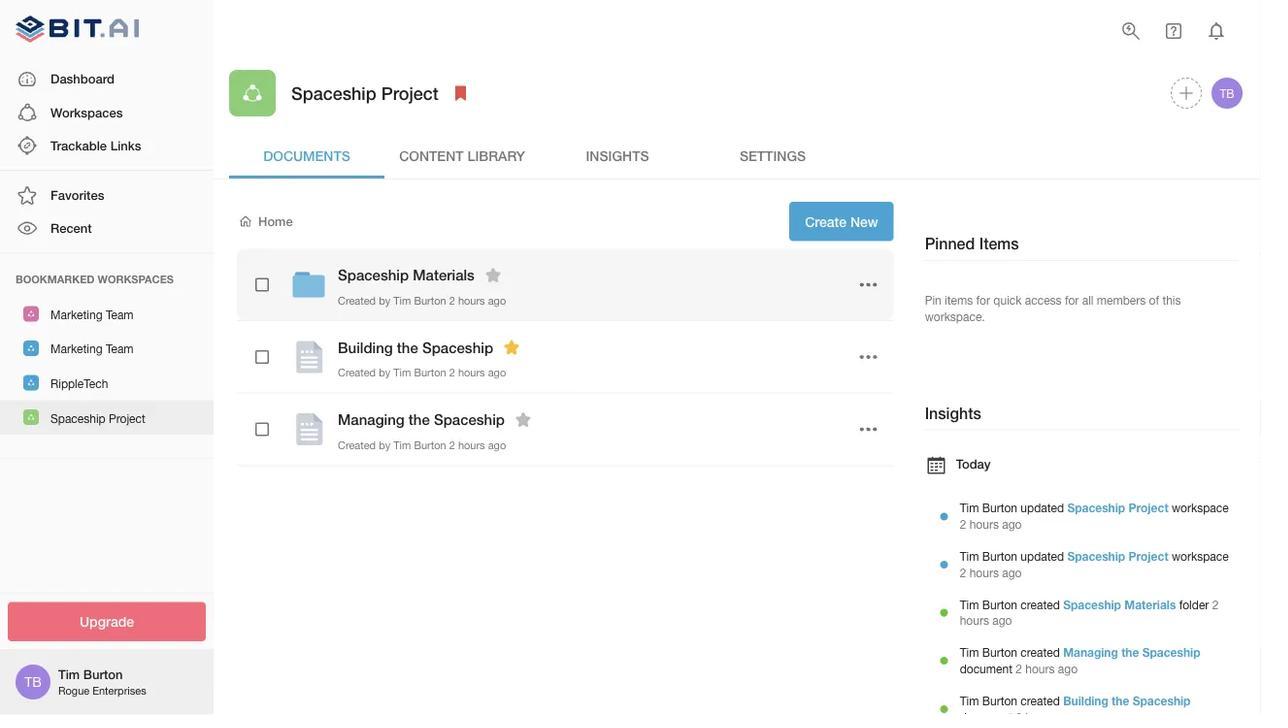 Task type: locate. For each thing, give the bounding box(es) containing it.
favorite image
[[481, 264, 505, 287], [512, 408, 535, 432]]

spaceship project up documents
[[291, 82, 439, 103]]

insights
[[586, 147, 649, 163], [925, 404, 981, 422]]

tb inside button
[[1220, 86, 1234, 100]]

0 horizontal spatial tb
[[24, 674, 42, 690]]

spaceship
[[291, 82, 376, 103], [338, 266, 409, 284], [422, 339, 493, 356], [434, 411, 505, 429], [50, 411, 106, 425], [1067, 501, 1125, 515], [1067, 550, 1125, 563], [1063, 598, 1121, 611], [1142, 646, 1200, 660], [1133, 694, 1191, 708]]

created down spaceship materials
[[338, 294, 376, 307]]

created up tim burton created building the spaceship
[[1021, 646, 1060, 660]]

favorite image up 'remove favorite' icon
[[481, 264, 505, 287]]

remove bookmark image
[[449, 82, 473, 105]]

1 vertical spatial insights
[[925, 404, 981, 422]]

0 vertical spatial materials
[[413, 266, 475, 284]]

2 marketing from the top
[[50, 342, 102, 356]]

1 vertical spatial building
[[1063, 694, 1108, 708]]

0 horizontal spatial favorite image
[[481, 264, 505, 287]]

marketing down bookmarked workspaces
[[50, 308, 102, 321]]

spaceship project inside button
[[50, 411, 145, 425]]

by down managing the spaceship
[[379, 439, 390, 452]]

create
[[805, 214, 847, 230]]

members
[[1097, 293, 1146, 307]]

workspace for 1st spaceship project link from the top of the page
[[1172, 501, 1229, 515]]

1 created by tim burton 2 hours ago from the top
[[338, 294, 506, 307]]

hours inside tim burton created managing the spaceship document 2 hours ago
[[1025, 662, 1055, 676]]

folder
[[1179, 598, 1209, 611]]

access
[[1025, 293, 1062, 307]]

0 vertical spatial spaceship project
[[291, 82, 439, 103]]

1 horizontal spatial materials
[[1124, 598, 1176, 611]]

1 vertical spatial created
[[338, 367, 376, 379]]

1 vertical spatial spaceship project link
[[1067, 550, 1168, 563]]

favorite image down 'remove favorite' icon
[[512, 408, 535, 432]]

created for building the spaceship
[[338, 367, 376, 379]]

pinned items
[[925, 234, 1019, 253]]

0 horizontal spatial building
[[338, 339, 393, 356]]

marketing team up rippletech
[[50, 342, 134, 356]]

managing
[[338, 411, 404, 429], [1063, 646, 1118, 660]]

the inside tim burton created managing the spaceship document 2 hours ago
[[1121, 646, 1139, 660]]

created by tim burton 2 hours ago
[[338, 294, 506, 307], [338, 367, 506, 379], [338, 439, 506, 452]]

created up tim burton created managing the spaceship document 2 hours ago
[[1021, 598, 1060, 611]]

1 by from the top
[[379, 294, 390, 307]]

documents
[[263, 147, 350, 163]]

tim burton created building the spaceship
[[960, 694, 1191, 708]]

0 vertical spatial marketing
[[50, 308, 102, 321]]

marketing up rippletech
[[50, 342, 102, 356]]

0 vertical spatial workspace
[[1172, 501, 1229, 515]]

0 vertical spatial building
[[338, 339, 393, 356]]

1 horizontal spatial favorite image
[[512, 408, 535, 432]]

spaceship materials
[[338, 266, 475, 284]]

team up rippletech button
[[106, 342, 134, 356]]

new
[[850, 214, 878, 230]]

the
[[397, 339, 418, 356], [409, 411, 430, 429], [1121, 646, 1139, 660], [1112, 694, 1129, 708]]

updated
[[1021, 501, 1064, 515], [1021, 550, 1064, 563]]

3 created by tim burton 2 hours ago from the top
[[338, 439, 506, 452]]

0 horizontal spatial managing
[[338, 411, 404, 429]]

workspaces
[[50, 105, 123, 120]]

2 marketing team from the top
[[50, 342, 134, 356]]

by down building the spaceship
[[379, 367, 390, 379]]

1 vertical spatial created
[[1021, 646, 1060, 660]]

1 horizontal spatial spaceship project
[[291, 82, 439, 103]]

1 vertical spatial created by tim burton 2 hours ago
[[338, 367, 506, 379]]

workspace
[[1172, 501, 1229, 515], [1172, 550, 1229, 563]]

for left all
[[1065, 293, 1079, 307]]

0 vertical spatial created
[[338, 294, 376, 307]]

bookmarked
[[16, 273, 95, 285]]

0 vertical spatial favorite image
[[481, 264, 505, 287]]

0 vertical spatial marketing team
[[50, 308, 134, 321]]

content
[[399, 147, 464, 163]]

0 vertical spatial managing
[[338, 411, 404, 429]]

1 vertical spatial by
[[379, 367, 390, 379]]

1 team from the top
[[106, 308, 134, 321]]

2
[[449, 294, 455, 307], [449, 367, 455, 379], [449, 439, 455, 452], [960, 518, 966, 531], [960, 566, 966, 580], [1212, 598, 1219, 611], [1016, 662, 1022, 676]]

for left quick
[[976, 293, 990, 307]]

1 updated from the top
[[1021, 501, 1064, 515]]

1 workspace from the top
[[1172, 501, 1229, 515]]

1 horizontal spatial for
[[1065, 293, 1079, 307]]

3 by from the top
[[379, 439, 390, 452]]

dashboard button
[[0, 63, 214, 96]]

0 vertical spatial team
[[106, 308, 134, 321]]

1 marketing team button from the top
[[0, 297, 214, 331]]

upgrade button
[[8, 602, 206, 642]]

1 horizontal spatial managing
[[1063, 646, 1118, 660]]

by
[[379, 294, 390, 307], [379, 367, 390, 379], [379, 439, 390, 452]]

building
[[338, 339, 393, 356], [1063, 694, 1108, 708]]

1 horizontal spatial insights
[[925, 404, 981, 422]]

1 vertical spatial workspace
[[1172, 550, 1229, 563]]

1 horizontal spatial building
[[1063, 694, 1108, 708]]

spaceship project link
[[1067, 501, 1168, 515], [1067, 550, 1168, 563]]

materials left folder
[[1124, 598, 1176, 611]]

tb
[[1220, 86, 1234, 100], [24, 674, 42, 690]]

managing down building the spaceship
[[338, 411, 404, 429]]

marketing team
[[50, 308, 134, 321], [50, 342, 134, 356]]

building down spaceship materials
[[338, 339, 393, 356]]

1 created from the top
[[1021, 598, 1060, 611]]

created inside tim burton created managing the spaceship document 2 hours ago
[[1021, 646, 1060, 660]]

tim
[[393, 294, 411, 307], [393, 367, 411, 379], [393, 439, 411, 452], [960, 501, 979, 515], [960, 550, 979, 563], [960, 598, 979, 611], [960, 646, 979, 660], [58, 667, 80, 682], [960, 694, 979, 708]]

document
[[960, 662, 1012, 676]]

home link
[[237, 213, 293, 230]]

created by tim burton 2 hours ago for managing
[[338, 439, 506, 452]]

quick
[[993, 293, 1022, 307]]

building down tim burton created managing the spaceship document 2 hours ago
[[1063, 694, 1108, 708]]

created
[[1021, 598, 1060, 611], [1021, 646, 1060, 660], [1021, 694, 1060, 708]]

marketing team button up rippletech
[[0, 331, 214, 366]]

by down spaceship materials
[[379, 294, 390, 307]]

2 vertical spatial created by tim burton 2 hours ago
[[338, 439, 506, 452]]

team
[[106, 308, 134, 321], [106, 342, 134, 356]]

spaceship project
[[291, 82, 439, 103], [50, 411, 145, 425]]

tab list
[[229, 132, 1246, 179]]

created down building the spaceship
[[338, 367, 376, 379]]

recent button
[[0, 212, 214, 245]]

for
[[976, 293, 990, 307], [1065, 293, 1079, 307]]

1 for from the left
[[976, 293, 990, 307]]

1 vertical spatial updated
[[1021, 550, 1064, 563]]

marketing team down bookmarked workspaces
[[50, 308, 134, 321]]

materials
[[413, 266, 475, 284], [1124, 598, 1176, 611]]

ago
[[488, 294, 506, 307], [488, 367, 506, 379], [488, 439, 506, 452], [1002, 518, 1022, 531], [1002, 566, 1022, 580], [992, 614, 1012, 628], [1058, 662, 1078, 676]]

1 vertical spatial marketing
[[50, 342, 102, 356]]

0 horizontal spatial spaceship project
[[50, 411, 145, 425]]

created down managing the spaceship
[[338, 439, 376, 452]]

hours
[[458, 294, 485, 307], [458, 367, 485, 379], [458, 439, 485, 452], [970, 518, 999, 531], [970, 566, 999, 580], [960, 614, 989, 628], [1025, 662, 1055, 676]]

1 vertical spatial managing
[[1063, 646, 1118, 660]]

2 hours ago
[[960, 598, 1219, 628]]

0 vertical spatial tb
[[1220, 86, 1234, 100]]

created for spaceship materials
[[1021, 598, 1060, 611]]

the down "managing the spaceship" link at the bottom
[[1112, 694, 1129, 708]]

favorites button
[[0, 179, 214, 212]]

0 horizontal spatial insights
[[586, 147, 649, 163]]

1 marketing from the top
[[50, 308, 102, 321]]

0 vertical spatial created by tim burton 2 hours ago
[[338, 294, 506, 307]]

trackable links
[[50, 138, 141, 153]]

created down tim burton created managing the spaceship document 2 hours ago
[[1021, 694, 1060, 708]]

0 vertical spatial tim burton updated spaceship project workspace 2 hours ago
[[960, 501, 1229, 531]]

1 vertical spatial spaceship project
[[50, 411, 145, 425]]

updated for 1st spaceship project link from the bottom of the page
[[1021, 550, 1064, 563]]

marketing team button down bookmarked workspaces
[[0, 297, 214, 331]]

1 vertical spatial tim burton updated spaceship project workspace 2 hours ago
[[960, 550, 1229, 580]]

managing inside tim burton created managing the spaceship document 2 hours ago
[[1063, 646, 1118, 660]]

1 tim burton updated spaceship project workspace 2 hours ago from the top
[[960, 501, 1229, 531]]

0 horizontal spatial for
[[976, 293, 990, 307]]

the down building the spaceship
[[409, 411, 430, 429]]

1 spaceship project link from the top
[[1067, 501, 1168, 515]]

1 created from the top
[[338, 294, 376, 307]]

2 workspace from the top
[[1172, 550, 1229, 563]]

0 horizontal spatial materials
[[413, 266, 475, 284]]

marketing team button
[[0, 297, 214, 331], [0, 331, 214, 366]]

marketing
[[50, 308, 102, 321], [50, 342, 102, 356]]

library
[[467, 147, 525, 163]]

create new button
[[789, 202, 894, 241]]

links
[[110, 138, 141, 153]]

2 by from the top
[[379, 367, 390, 379]]

pinned
[[925, 234, 975, 253]]

items
[[979, 234, 1019, 253]]

0 vertical spatial updated
[[1021, 501, 1064, 515]]

trackable
[[50, 138, 107, 153]]

tim burton updated spaceship project workspace 2 hours ago
[[960, 501, 1229, 531], [960, 550, 1229, 580]]

managing down 2 hours ago
[[1063, 646, 1118, 660]]

pin
[[925, 293, 941, 307]]

2 created from the top
[[1021, 646, 1060, 660]]

the up building the spaceship link
[[1121, 646, 1139, 660]]

ago inside tim burton created managing the spaceship document 2 hours ago
[[1058, 662, 1078, 676]]

dashboard
[[50, 71, 115, 86]]

2 created from the top
[[338, 367, 376, 379]]

workspace.
[[925, 309, 985, 323]]

updated for 1st spaceship project link from the top of the page
[[1021, 501, 1064, 515]]

0 vertical spatial created
[[1021, 598, 1060, 611]]

spaceship project down rippletech button
[[50, 411, 145, 425]]

0 vertical spatial by
[[379, 294, 390, 307]]

2 vertical spatial created
[[1021, 694, 1060, 708]]

2 marketing team button from the top
[[0, 331, 214, 366]]

3 created from the top
[[338, 439, 376, 452]]

marketing for second marketing team button from the top of the page
[[50, 342, 102, 356]]

home
[[258, 214, 293, 229]]

2 created by tim burton 2 hours ago from the top
[[338, 367, 506, 379]]

favorite image for spaceship materials
[[481, 264, 505, 287]]

materials up building the spaceship
[[413, 266, 475, 284]]

workspaces
[[98, 273, 174, 285]]

created
[[338, 294, 376, 307], [338, 367, 376, 379], [338, 439, 376, 452]]

spaceship inside button
[[50, 411, 106, 425]]

2 inside 2 hours ago
[[1212, 598, 1219, 611]]

trackable links button
[[0, 129, 214, 162]]

0 vertical spatial spaceship project link
[[1067, 501, 1168, 515]]

burton
[[414, 294, 446, 307], [414, 367, 446, 379], [414, 439, 446, 452], [982, 501, 1017, 515], [982, 550, 1017, 563], [982, 598, 1017, 611], [982, 646, 1017, 660], [83, 667, 123, 682], [982, 694, 1017, 708]]

2 spaceship project link from the top
[[1067, 550, 1168, 563]]

2 vertical spatial created
[[338, 439, 376, 452]]

created by tim burton 2 hours ago down managing the spaceship
[[338, 439, 506, 452]]

2 vertical spatial by
[[379, 439, 390, 452]]

1 vertical spatial favorite image
[[512, 408, 535, 432]]

1 horizontal spatial tb
[[1220, 86, 1234, 100]]

created for managing the spaceship
[[1021, 646, 1060, 660]]

2 updated from the top
[[1021, 550, 1064, 563]]

1 vertical spatial marketing team
[[50, 342, 134, 356]]

created by tim burton 2 hours ago down spaceship materials
[[338, 294, 506, 307]]

1 vertical spatial team
[[106, 342, 134, 356]]

project
[[381, 82, 439, 103], [109, 411, 145, 425], [1129, 501, 1168, 515], [1129, 550, 1168, 563]]

created by tim burton 2 hours ago down building the spaceship
[[338, 367, 506, 379]]

team down workspaces at the left
[[106, 308, 134, 321]]



Task type: describe. For each thing, give the bounding box(es) containing it.
marketing for 2nd marketing team button from the bottom
[[50, 308, 102, 321]]

by for spaceship
[[379, 294, 390, 307]]

favorites
[[50, 188, 104, 203]]

created for spaceship materials
[[338, 294, 376, 307]]

content library link
[[384, 132, 540, 179]]

tim burton rogue enterprises
[[58, 667, 146, 697]]

the down spaceship materials
[[397, 339, 418, 356]]

burton inside tim burton created managing the spaceship document 2 hours ago
[[982, 646, 1017, 660]]

create new
[[805, 214, 878, 230]]

2 team from the top
[[106, 342, 134, 356]]

burton inside tim burton rogue enterprises
[[83, 667, 123, 682]]

enterprises
[[92, 685, 146, 697]]

remove favorite image
[[500, 336, 523, 359]]

building the spaceship
[[338, 339, 493, 356]]

tb button
[[1209, 75, 1246, 112]]

building the spaceship link
[[1063, 694, 1191, 708]]

2 tim burton updated spaceship project workspace 2 hours ago from the top
[[960, 550, 1229, 580]]

tim burton created managing the spaceship document 2 hours ago
[[960, 646, 1200, 676]]

by for building
[[379, 367, 390, 379]]

created by tim burton 2 hours ago for building
[[338, 367, 506, 379]]

favorite image for managing the spaceship
[[512, 408, 535, 432]]

project inside button
[[109, 411, 145, 425]]

tim inside tim burton rogue enterprises
[[58, 667, 80, 682]]

recent
[[50, 221, 92, 236]]

this
[[1162, 293, 1181, 307]]

2 for from the left
[[1065, 293, 1079, 307]]

today
[[956, 457, 991, 472]]

created by tim burton 2 hours ago for spaceship
[[338, 294, 506, 307]]

ago inside 2 hours ago
[[992, 614, 1012, 628]]

bookmarked workspaces
[[16, 273, 174, 285]]

all
[[1082, 293, 1094, 307]]

spaceship inside tim burton created managing the spaceship document 2 hours ago
[[1142, 646, 1200, 660]]

3 created from the top
[[1021, 694, 1060, 708]]

insights link
[[540, 132, 695, 179]]

tim inside tim burton created managing the spaceship document 2 hours ago
[[960, 646, 979, 660]]

tim burton created spaceship materials folder
[[960, 598, 1209, 611]]

1 marketing team from the top
[[50, 308, 134, 321]]

of
[[1149, 293, 1159, 307]]

spaceship materials link
[[1063, 598, 1176, 611]]

workspaces button
[[0, 96, 214, 129]]

managing the spaceship
[[338, 411, 505, 429]]

1 vertical spatial tb
[[24, 674, 42, 690]]

rippletech button
[[0, 366, 214, 400]]

content library
[[399, 147, 525, 163]]

hours inside 2 hours ago
[[960, 614, 989, 628]]

settings
[[740, 147, 806, 163]]

by for managing
[[379, 439, 390, 452]]

settings link
[[695, 132, 850, 179]]

upgrade
[[80, 614, 134, 630]]

rogue
[[58, 685, 89, 697]]

1 vertical spatial materials
[[1124, 598, 1176, 611]]

rippletech
[[50, 377, 108, 391]]

2 inside tim burton created managing the spaceship document 2 hours ago
[[1016, 662, 1022, 676]]

items
[[945, 293, 973, 307]]

tab list containing documents
[[229, 132, 1246, 179]]

spaceship project button
[[0, 400, 214, 435]]

pin items for quick access for all members of this workspace.
[[925, 293, 1181, 323]]

managing the spaceship link
[[1063, 646, 1200, 660]]

documents link
[[229, 132, 384, 179]]

workspace for 1st spaceship project link from the bottom of the page
[[1172, 550, 1229, 563]]

0 vertical spatial insights
[[586, 147, 649, 163]]

created for managing the spaceship
[[338, 439, 376, 452]]



Task type: vqa. For each thing, say whether or not it's contained in the screenshot.
Created by Tim Burton 2 hours ago
yes



